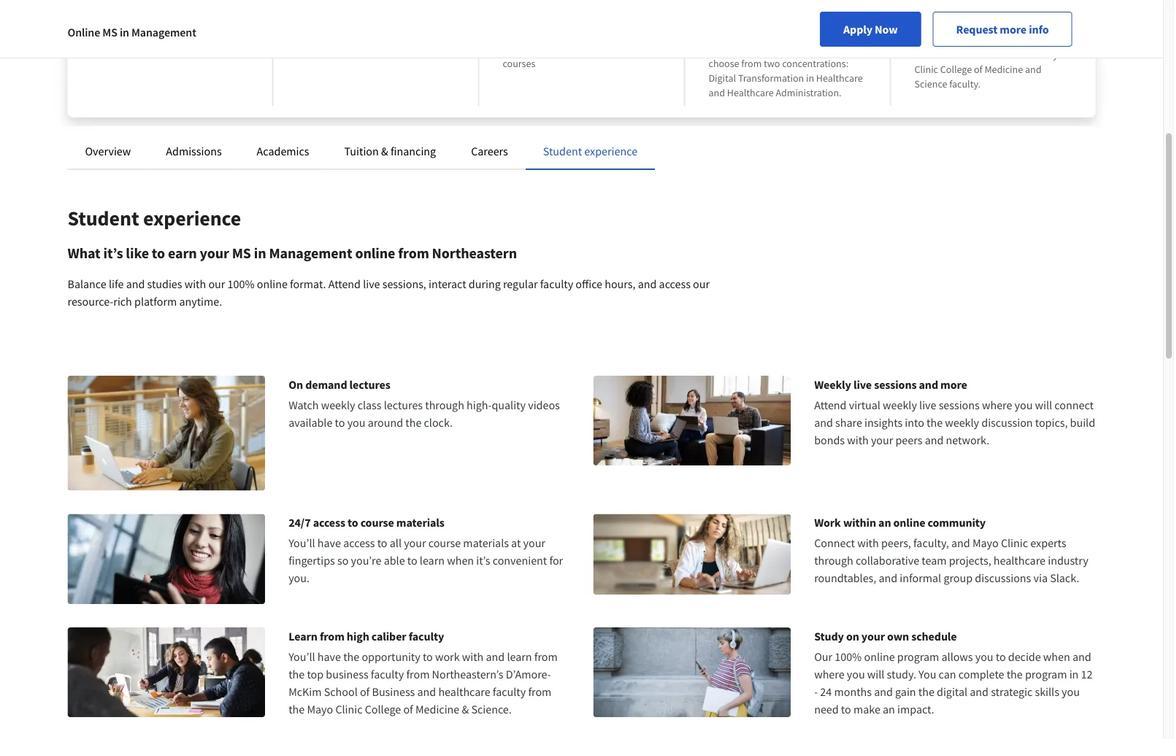 Task type: vqa. For each thing, say whether or not it's contained in the screenshot.
School in Learn from high caliber faculty You'll have the opportunity to work with and learn from the top business faculty from Northeastern's D'Amore- McKim School of Business and healthcare faculty from the Mayo Clinic College of Medicine & Science.
yes



Task type: locate. For each thing, give the bounding box(es) containing it.
overview
[[85, 144, 131, 159]]

access right hours, in the right of the page
[[659, 277, 691, 291]]

can
[[939, 668, 957, 682]]

live inside balance life and studies with our 100% online format. attend live sessions, interact during regular faculty office hours, and access our resource-rich platform anytime.
[[363, 277, 380, 291]]

your inside 'weekly live sessions and more attend virtual weekly live sessions where you will connect and share insights into the weekly discussion topics,  build bonds with your peers and network.'
[[871, 433, 894, 448]]

management for the ms in management degree offers true flexibility and the option to choose from two concentrations: digital transformation in healthcare and healthcare administration.
[[752, 28, 808, 41]]

within
[[844, 516, 876, 531]]

opportunity
[[362, 650, 421, 665]]

will inside study on your own schedule our 100% online program allows you to decide when and where you will study. you can complete the program in 12 - 24 months and gain the digital and strategic skills you need to make an impact.
[[868, 668, 885, 682]]

0 vertical spatial lectures
[[350, 378, 391, 392]]

0 horizontal spatial interact
[[429, 277, 466, 291]]

mayo clinic collaboration collaborate and interact with mayo clinic college of medicine and science faculty.
[[915, 8, 1064, 91]]

of inside mayo clinic collaboration collaborate and interact with mayo clinic college of medicine and science faculty.
[[974, 63, 983, 76]]

healthcare down the northeastern's
[[439, 685, 491, 700]]

courses, down core
[[565, 42, 600, 56]]

slack.
[[1050, 571, 1080, 586]]

1 horizontal spatial northeastern
[[432, 244, 517, 263]]

balance life and studies with our 100% online format. attend live sessions, interact during regular faculty office hours, and access our resource-rich platform anytime.
[[68, 277, 710, 309]]

weekly up network.
[[945, 416, 980, 430]]

100% inside study on your own schedule our 100% online program allows you to decide when and where you will study. you can complete the program in 12 - 24 months and gain the digital and strategic skills you need to make an impact.
[[835, 650, 862, 665]]

0 horizontal spatial business
[[204, 42, 241, 56]]

1 vertical spatial student
[[68, 206, 139, 231]]

faculty
[[540, 277, 573, 291], [409, 630, 444, 644], [371, 668, 404, 682], [493, 685, 526, 700]]

more
[[1000, 22, 1027, 37], [941, 378, 968, 392]]

all
[[390, 536, 402, 551]]

0 vertical spatial live
[[363, 277, 380, 291]]

1 horizontal spatial more
[[1000, 22, 1027, 37]]

mayo inside 'learn from high caliber faculty you'll have the opportunity to work with and learn from the top business faculty from northeastern's d'amore- mckim school of business and healthcare faculty from the mayo clinic college of medicine & science.'
[[307, 703, 333, 717]]

healthcare down transformation
[[727, 86, 774, 99]]

you'll up fingertips
[[289, 536, 315, 551]]

0 vertical spatial an
[[879, 516, 891, 531]]

1 vertical spatial school
[[324, 685, 358, 700]]

with down within
[[858, 536, 879, 551]]

1 horizontal spatial school
[[324, 685, 358, 700]]

program
[[898, 650, 940, 665], [1025, 668, 1067, 682]]

from left high
[[320, 630, 345, 644]]

studies
[[147, 277, 182, 291]]

2 horizontal spatial management
[[752, 28, 808, 41]]

student experience
[[543, 144, 638, 159], [68, 206, 241, 231]]

apply now button
[[820, 12, 921, 47]]

100% down on
[[835, 650, 862, 665]]

will
[[1035, 398, 1053, 413], [868, 668, 885, 682]]

1 horizontal spatial learn
[[507, 650, 532, 665]]

mckim inside 'learn from high caliber faculty you'll have the opportunity to work with and learn from the top business faculty from northeastern's d'amore- mckim school of business and healthcare faculty from the mayo clinic college of medicine & science.'
[[289, 685, 322, 700]]

program up skills
[[1025, 668, 1067, 682]]

fingertips
[[289, 554, 335, 569]]

clinic inside work within an online community connect with peers, faculty, and mayo clinic experts through collaborative team projects, healthcare industry roundtables, and informal group discussions via slack.
[[1001, 536, 1028, 551]]

platform
[[134, 294, 177, 309]]

academics link
[[257, 144, 309, 159]]

high-
[[467, 398, 492, 413]]

you'll for fingertips
[[289, 536, 315, 551]]

1 you'll from the top
[[289, 536, 315, 551]]

mckim down top on the bottom of the page
[[289, 685, 322, 700]]

virtual
[[849, 398, 881, 413]]

learn inside 'learn from high caliber faculty you'll have the opportunity to work with and learn from the top business faculty from northeastern's d'amore- mckim school of business and healthcare faculty from the mayo clinic college of medicine & science.'
[[507, 650, 532, 665]]

0 vertical spatial 100%
[[228, 277, 255, 291]]

faculty inside balance life and studies with our 100% online format. attend live sessions, interact during regular faculty office hours, and access our resource-rich platform anytime.
[[540, 277, 573, 291]]

0 vertical spatial where
[[982, 398, 1013, 413]]

to down degree
[[835, 42, 843, 56]]

courses down concentration
[[503, 57, 536, 70]]

4 up elective on the right of the page
[[639, 28, 644, 41]]

sessions up virtual
[[874, 378, 917, 392]]

access up you're
[[343, 536, 375, 551]]

management for online ms in management
[[131, 25, 196, 39]]

1 horizontal spatial materials
[[463, 536, 509, 551]]

concentration
[[503, 42, 562, 56]]

1 vertical spatial interact
[[429, 277, 466, 291]]

choose
[[709, 57, 740, 70]]

clinic inside 'learn from high caliber faculty you'll have the opportunity to work with and learn from the top business faculty from northeastern's d'amore- mckim school of business and healthcare faculty from the mayo clinic college of medicine & science.'
[[336, 703, 363, 717]]

have for so
[[318, 536, 341, 551]]

complete
[[959, 668, 1005, 682]]

where up the discussion
[[982, 398, 1013, 413]]

you inside the on demand lectures watch weekly class lectures through high-quality videos available to you around the clock.
[[347, 416, 366, 430]]

to left the decide
[[996, 650, 1006, 665]]

it's inside 24/7 access to course materials you'll have access to all your course materials at your fingertips so you're able to learn when it's convenient for you.
[[476, 554, 490, 569]]

where
[[982, 398, 1013, 413], [815, 668, 845, 682]]

you'll
[[289, 536, 315, 551], [289, 650, 315, 665]]

attend down weekly
[[815, 398, 847, 413]]

to up so
[[348, 516, 358, 531]]

1 vertical spatial healthcare
[[439, 685, 491, 700]]

0 vertical spatial medicine
[[985, 63, 1023, 76]]

college down business
[[365, 703, 401, 717]]

0 horizontal spatial attend
[[328, 277, 361, 291]]

medicine
[[985, 63, 1023, 76], [416, 703, 460, 717]]

1 vertical spatial it's
[[476, 554, 490, 569]]

0 horizontal spatial will
[[868, 668, 885, 682]]

from inside "the ms in management degree offers true flexibility and the option to choose from two concentrations: digital transformation in healthcare and healthcare administration."
[[742, 57, 762, 70]]

ms up d'amore-
[[103, 25, 117, 39]]

interact down request more info 'button'
[[985, 48, 1018, 61]]

student up what
[[68, 206, 139, 231]]

when left convenient
[[447, 554, 474, 569]]

&
[[381, 144, 388, 159], [462, 703, 469, 717]]

1 horizontal spatial healthcare
[[994, 554, 1046, 569]]

and up the northeastern's
[[486, 650, 505, 665]]

lectures up class
[[350, 378, 391, 392]]

weekly
[[815, 378, 852, 392]]

your down insights
[[871, 433, 894, 448]]

1 vertical spatial business
[[372, 685, 415, 700]]

northeastern
[[137, 28, 194, 41], [432, 244, 517, 263]]

courses,
[[602, 28, 637, 41], [565, 42, 600, 56]]

learn
[[289, 630, 318, 644]]

business
[[326, 668, 369, 682]]

1 vertical spatial healthcare
[[727, 86, 774, 99]]

online left format.
[[257, 277, 288, 291]]

1 horizontal spatial student
[[543, 144, 582, 159]]

you down class
[[347, 416, 366, 430]]

0 vertical spatial attend
[[328, 277, 361, 291]]

your right earn
[[200, 244, 229, 263]]

0 vertical spatial courses,
[[602, 28, 637, 41]]

0 horizontal spatial program
[[898, 650, 940, 665]]

0 vertical spatial mckim
[[131, 42, 160, 56]]

management inside "the ms in management degree offers true flexibility and the option to choose from two concentrations: digital transformation in healthcare and healthcare administration."
[[752, 28, 808, 41]]

medicine down request more info 'button'
[[985, 63, 1023, 76]]

experts
[[1031, 536, 1067, 551]]

lectures
[[350, 378, 391, 392], [384, 398, 423, 413]]

online down own
[[864, 650, 895, 665]]

2 our from the left
[[693, 277, 710, 291]]

ms inside "the ms in management degree offers true flexibility and the option to choose from two concentrations: digital transformation in healthcare and healthcare administration."
[[727, 28, 740, 41]]

with inside work within an online community connect with peers, faculty, and mayo clinic experts through collaborative team projects, healthcare industry roundtables, and informal group discussions via slack.
[[858, 536, 879, 551]]

will inside 'weekly live sessions and more attend virtual weekly live sessions where you will connect and share insights into the weekly discussion topics,  build bonds with your peers and network.'
[[1035, 398, 1053, 413]]

0 horizontal spatial where
[[815, 668, 845, 682]]

1 horizontal spatial program
[[1025, 668, 1067, 682]]

collaborative
[[856, 554, 920, 569]]

an up the peers,
[[879, 516, 891, 531]]

to left work
[[423, 650, 433, 665]]

you'll down 'learn'
[[289, 650, 315, 665]]

when
[[447, 554, 474, 569], [1044, 650, 1071, 665]]

insights
[[865, 416, 903, 430]]

ms right earn
[[232, 244, 251, 263]]

0 vertical spatial northeastern
[[137, 28, 194, 41]]

0 horizontal spatial college
[[365, 703, 401, 717]]

healthcare down the concentrations:
[[817, 72, 863, 85]]

2 you'll from the top
[[289, 650, 315, 665]]

materials left at
[[463, 536, 509, 551]]

from up sessions,
[[398, 244, 429, 263]]

where inside 'weekly live sessions and more attend virtual weekly live sessions where you will connect and share insights into the weekly discussion topics,  build bonds with your peers and network.'
[[982, 398, 1013, 413]]

attend right format.
[[328, 277, 361, 291]]

online up the peers,
[[894, 516, 926, 531]]

access right 24/7
[[313, 516, 345, 531]]

1 horizontal spatial ms
[[232, 244, 251, 263]]

0 vertical spatial sessions
[[874, 378, 917, 392]]

and up 12
[[1073, 650, 1092, 665]]

2
[[620, 42, 625, 56]]

0 vertical spatial interact
[[985, 48, 1018, 61]]

1 horizontal spatial attend
[[815, 398, 847, 413]]

through
[[425, 398, 464, 413], [815, 554, 854, 569]]

1 horizontal spatial it's
[[476, 554, 490, 569]]

0 horizontal spatial school
[[162, 42, 191, 56]]

have for top
[[318, 650, 341, 665]]

the ms in management degree offers true flexibility and the option to choose from two concentrations: digital transformation in healthcare and healthcare administration.
[[709, 28, 866, 99]]

mayo down info
[[1041, 48, 1064, 61]]

0 horizontal spatial materials
[[396, 516, 445, 531]]

100% inside balance life and studies with our 100% online format. attend live sessions, interact during regular faculty office hours, and access our resource-rich platform anytime.
[[228, 277, 255, 291]]

have up so
[[318, 536, 341, 551]]

[featured image] business professionals discussing over a graph image
[[68, 628, 265, 718]]

learn up d'amore-
[[507, 650, 532, 665]]

own
[[888, 630, 909, 644]]

1 vertical spatial materials
[[463, 536, 509, 551]]

school down business
[[324, 685, 358, 700]]

2 have from the top
[[318, 650, 341, 665]]

1 horizontal spatial management
[[269, 244, 352, 263]]

mckim down by on the left of the page
[[131, 42, 160, 56]]

attend inside balance life and studies with our 100% online format. attend live sessions, interact during regular faculty office hours, and access our resource-rich platform anytime.
[[328, 277, 361, 291]]

0 vertical spatial will
[[1035, 398, 1053, 413]]

1 horizontal spatial our
[[693, 277, 710, 291]]

weekly down demand
[[321, 398, 355, 413]]

1 vertical spatial attend
[[815, 398, 847, 413]]

1 vertical spatial medicine
[[416, 703, 460, 717]]

have
[[318, 536, 341, 551], [318, 650, 341, 665]]

where inside study on your own schedule our 100% online program allows you to decide when and where you will study. you can complete the program in 12 - 24 months and gain the digital and strategic skills you need to make an impact.
[[815, 668, 845, 682]]

will up topics,
[[1035, 398, 1053, 413]]

experience
[[585, 144, 638, 159], [143, 206, 241, 231]]

school down diploma
[[162, 42, 191, 56]]

mckim
[[131, 42, 160, 56], [289, 685, 322, 700]]

topics,
[[1036, 416, 1068, 430]]

1 horizontal spatial college
[[941, 63, 972, 76]]

0 vertical spatial course
[[361, 516, 394, 531]]

& right the tuition
[[381, 144, 388, 159]]

have inside 'learn from high caliber faculty you'll have the opportunity to work with and learn from the top business faculty from northeastern's d'amore- mckim school of business and healthcare faculty from the mayo clinic college of medicine & science.'
[[318, 650, 341, 665]]

1 vertical spatial experience
[[143, 206, 241, 231]]

anytime.
[[179, 294, 222, 309]]

skills
[[1035, 685, 1060, 700]]

allows
[[942, 650, 973, 665]]

attend
[[328, 277, 361, 291], [815, 398, 847, 413]]

the
[[709, 28, 725, 41]]

1 vertical spatial you'll
[[289, 650, 315, 665]]

science
[[915, 77, 948, 91]]

northeastern up during
[[432, 244, 517, 263]]

1 horizontal spatial experience
[[585, 144, 638, 159]]

1 horizontal spatial will
[[1035, 398, 1053, 413]]

0 vertical spatial materials
[[396, 516, 445, 531]]

our
[[208, 277, 225, 291], [693, 277, 710, 291]]

0 horizontal spatial mckim
[[131, 42, 160, 56]]

healthcare inside work within an online community connect with peers, faculty, and mayo clinic experts through collaborative team projects, healthcare industry roundtables, and informal group discussions via slack.
[[994, 554, 1046, 569]]

to left all
[[377, 536, 388, 551]]

1 vertical spatial mckim
[[289, 685, 322, 700]]

1 vertical spatial when
[[1044, 650, 1071, 665]]

[featured image] a young person wearing over-the-ear headphones and carrying a notebook looks at their phone. image
[[593, 628, 791, 718]]

build
[[1071, 416, 1096, 430]]

-
[[815, 685, 818, 700]]

courses, up 2
[[602, 28, 637, 41]]

0 vertical spatial program
[[898, 650, 940, 665]]

with inside 'learn from high caliber faculty you'll have the opportunity to work with and learn from the top business faculty from northeastern's d'amore- mckim school of business and healthcare faculty from the mayo clinic college of medicine & science.'
[[462, 650, 484, 665]]

sessions up network.
[[939, 398, 980, 413]]

0 vertical spatial healthcare
[[994, 554, 1046, 569]]

info
[[1029, 22, 1049, 37]]

via
[[1034, 571, 1048, 586]]

0 vertical spatial through
[[425, 398, 464, 413]]

1 horizontal spatial through
[[815, 554, 854, 569]]

an right make
[[883, 703, 895, 717]]

0 horizontal spatial weekly
[[321, 398, 355, 413]]

0 vertical spatial learn
[[420, 554, 445, 569]]

with inside mayo clinic collaboration collaborate and interact with mayo clinic college of medicine and science faculty.
[[1020, 48, 1039, 61]]

0 vertical spatial you'll
[[289, 536, 315, 551]]

1 vertical spatial &
[[462, 703, 469, 717]]

northeastern down diploma
[[137, 28, 194, 41]]

0 vertical spatial courses
[[515, 28, 548, 41]]

from down flexibility
[[742, 57, 762, 70]]

more left info
[[1000, 22, 1027, 37]]

0 vertical spatial college
[[941, 63, 972, 76]]

and down collaboration
[[967, 48, 983, 61]]

course up all
[[361, 516, 394, 531]]

0 vertical spatial &
[[381, 144, 388, 159]]

0 vertical spatial school
[[162, 42, 191, 56]]

business down opportunity at bottom left
[[372, 685, 415, 700]]

0 horizontal spatial 100%
[[228, 277, 255, 291]]

you'll inside 24/7 access to course materials you'll have access to all your course materials at your fingertips so you're able to learn when it's convenient for you.
[[289, 536, 315, 551]]

[featured image] a team in a meeting discussing organizational plans image
[[593, 376, 791, 466]]

1 have from the top
[[318, 536, 341, 551]]

university's
[[196, 28, 245, 41]]

medicine down the northeastern's
[[416, 703, 460, 717]]

business down university's
[[204, 42, 241, 56]]

to right able in the left of the page
[[407, 554, 418, 569]]

your
[[200, 244, 229, 263], [871, 433, 894, 448], [404, 536, 426, 551], [523, 536, 546, 551], [862, 630, 885, 644]]

medicine inside mayo clinic collaboration collaborate and interact with mayo clinic college of medicine and science faculty.
[[985, 63, 1023, 76]]

weekly
[[321, 398, 355, 413], [883, 398, 917, 413], [945, 416, 980, 430]]

overview link
[[85, 144, 131, 159]]

1 horizontal spatial business
[[372, 685, 415, 700]]

live left sessions,
[[363, 277, 380, 291]]

0 horizontal spatial learn
[[420, 554, 445, 569]]

you'll inside 'learn from high caliber faculty you'll have the opportunity to work with and learn from the top business faculty from northeastern's d'amore- mckim school of business and healthcare faculty from the mayo clinic college of medicine & science.'
[[289, 650, 315, 665]]

you inside 'weekly live sessions and more attend virtual weekly live sessions where you will connect and share insights into the weekly discussion topics,  build bonds with your peers and network.'
[[1015, 398, 1033, 413]]

1 vertical spatial learn
[[507, 650, 532, 665]]

mayo up projects,
[[973, 536, 999, 551]]

d'amore-
[[91, 42, 131, 56]]

on demand lectures watch weekly class lectures through high-quality videos available to you around the clock.
[[289, 378, 560, 430]]

accredited diploma offered by northeastern university's d'amore-mckim school of business
[[91, 8, 245, 56]]

it's left like
[[103, 244, 123, 263]]

interact left during
[[429, 277, 466, 291]]

course
[[361, 516, 394, 531], [429, 536, 461, 551]]

and left 2
[[602, 42, 618, 56]]

1 horizontal spatial where
[[982, 398, 1013, 413]]

& left the science.
[[462, 703, 469, 717]]

at
[[511, 536, 521, 551]]

0 vertical spatial it's
[[103, 244, 123, 263]]

life
[[109, 277, 124, 291]]

able
[[384, 554, 405, 569]]

have inside 24/7 access to course materials you'll have access to all your course materials at your fingertips so you're able to learn when it's convenient for you.
[[318, 536, 341, 551]]

with inside balance life and studies with our 100% online format. attend live sessions, interact during regular faculty office hours, and access our resource-rich platform anytime.
[[185, 277, 206, 291]]

100%
[[228, 277, 255, 291], [835, 650, 862, 665]]

1 horizontal spatial interact
[[985, 48, 1018, 61]]

will left study.
[[868, 668, 885, 682]]

tuition & financing link
[[344, 144, 436, 159]]

0 horizontal spatial student experience
[[68, 206, 241, 231]]

online
[[355, 244, 395, 263], [257, 277, 288, 291], [894, 516, 926, 531], [864, 650, 895, 665]]

24
[[821, 685, 832, 700]]

you up the discussion
[[1015, 398, 1033, 413]]

to right available
[[335, 416, 345, 430]]

with down share
[[847, 433, 869, 448]]

0 vertical spatial when
[[447, 554, 474, 569]]

0 vertical spatial more
[[1000, 22, 1027, 37]]

have up top on the bottom of the page
[[318, 650, 341, 665]]

1 horizontal spatial 100%
[[835, 650, 862, 665]]

clinic left "experts"
[[1001, 536, 1028, 551]]

with down info
[[1020, 48, 1039, 61]]

more up network.
[[941, 378, 968, 392]]

industry
[[1048, 554, 1089, 569]]

100% for our
[[835, 650, 862, 665]]

learn from high caliber faculty you'll have the opportunity to work with and learn from the top business faculty from northeastern's d'amore- mckim school of business and healthcare faculty from the mayo clinic college of medicine & science.
[[289, 630, 558, 717]]

0 vertical spatial student experience
[[543, 144, 638, 159]]

1 our from the left
[[208, 277, 225, 291]]

0 horizontal spatial courses,
[[565, 42, 600, 56]]

months
[[834, 685, 872, 700]]

and up projects,
[[952, 536, 971, 551]]

college up faculty.
[[941, 63, 972, 76]]

2 horizontal spatial live
[[920, 398, 937, 413]]

of
[[193, 42, 202, 56], [974, 63, 983, 76], [360, 685, 370, 700], [404, 703, 413, 717]]

lectures up "around"
[[384, 398, 423, 413]]

and down info
[[1025, 63, 1042, 76]]

offered
[[91, 28, 123, 41]]

and down work
[[417, 685, 436, 700]]

college
[[941, 63, 972, 76], [365, 703, 401, 717]]

student right careers link
[[543, 144, 582, 159]]

courses up concentration
[[515, 28, 548, 41]]



Task type: describe. For each thing, give the bounding box(es) containing it.
total:
[[550, 28, 572, 41]]

from up d'amore-
[[534, 650, 558, 665]]

an inside work within an online community connect with peers, faculty, and mayo clinic experts through collaborative team projects, healthcare industry roundtables, and informal group discussions via slack.
[[879, 516, 891, 531]]

college inside mayo clinic collaboration collaborate and interact with mayo clinic college of medicine and science faculty.
[[941, 63, 972, 76]]

& inside 'learn from high caliber faculty you'll have the opportunity to work with and learn from the top business faculty from northeastern's d'amore- mckim school of business and healthcare faculty from the mayo clinic college of medicine & science.'
[[462, 703, 469, 717]]

and up into
[[919, 378, 939, 392]]

college inside 'learn from high caliber faculty you'll have the opportunity to work with and learn from the top business faculty from northeastern's d'amore- mckim school of business and healthcare faculty from the mayo clinic college of medicine & science.'
[[365, 703, 401, 717]]

interact inside balance life and studies with our 100% online format. attend live sessions, interact during regular faculty office hours, and access our resource-rich platform anytime.
[[429, 277, 466, 291]]

0 horizontal spatial course
[[361, 516, 394, 531]]

0 horizontal spatial student
[[68, 206, 139, 231]]

healthcare inside 'learn from high caliber faculty you'll have the opportunity to work with and learn from the top business faculty from northeastern's d'amore- mckim school of business and healthcare faculty from the mayo clinic college of medicine & science.'
[[439, 685, 491, 700]]

work
[[435, 650, 460, 665]]

available
[[289, 416, 333, 430]]

business inside accredited diploma offered by northeastern university's d'amore-mckim school of business
[[204, 42, 241, 56]]

true
[[709, 42, 727, 56]]

business inside 'learn from high caliber faculty you'll have the opportunity to work with and learn from the top business faculty from northeastern's d'amore- mckim school of business and healthcare faculty from the mayo clinic college of medicine & science.'
[[372, 685, 415, 700]]

of down business
[[360, 685, 370, 700]]

medicine inside 'learn from high caliber faculty you'll have the opportunity to work with and learn from the top business faculty from northeastern's d'amore- mckim school of business and healthcare faculty from the mayo clinic college of medicine & science.'
[[416, 703, 460, 717]]

from down opportunity at bottom left
[[406, 668, 430, 682]]

collaborate
[[915, 48, 965, 61]]

digital
[[709, 72, 736, 85]]

of down opportunity at bottom left
[[404, 703, 413, 717]]

high
[[347, 630, 369, 644]]

and down collaborative
[[879, 571, 898, 586]]

elective
[[627, 42, 660, 56]]

mckim inside accredited diploma offered by northeastern university's d'amore-mckim school of business
[[131, 42, 160, 56]]

interact inside mayo clinic collaboration collaborate and interact with mayo clinic college of medicine and science faculty.
[[985, 48, 1018, 61]]

make
[[854, 703, 881, 717]]

work within an online community connect with peers, faculty, and mayo clinic experts through collaborative team projects, healthcare industry roundtables, and informal group discussions via slack.
[[815, 516, 1089, 586]]

an inside study on your own schedule our 100% online program allows you to decide when and where you will study. you can complete the program in 12 - 24 months and gain the digital and strategic skills you need to make an impact.
[[883, 703, 895, 717]]

the inside 'weekly live sessions and more attend virtual weekly live sessions where you will connect and share insights into the weekly discussion topics,  build bonds with your peers and network.'
[[927, 416, 943, 430]]

1 horizontal spatial courses,
[[602, 28, 637, 41]]

the inside the on demand lectures watch weekly class lectures through high-quality videos available to you around the clock.
[[406, 416, 422, 430]]

clinic up collaboration
[[951, 8, 986, 26]]

0 horizontal spatial healthcare
[[727, 86, 774, 99]]

and inside 10 courses total: 4  core courses, 4 concentration courses,  and 2 elective courses
[[602, 42, 618, 56]]

1 vertical spatial program
[[1025, 668, 1067, 682]]

ms for online
[[103, 25, 117, 39]]

network.
[[946, 433, 990, 448]]

you up months
[[847, 668, 865, 682]]

discussion
[[982, 416, 1033, 430]]

24/7 access to course materials you'll have access to all your course materials at your fingertips so you're able to learn when it's convenient for you.
[[289, 516, 563, 586]]

so
[[337, 554, 349, 569]]

and right hours, in the right of the page
[[638, 277, 657, 291]]

caliber
[[372, 630, 407, 644]]

what it's like to earn your ms in management online from northeastern
[[68, 244, 517, 263]]

clock.
[[424, 416, 453, 430]]

diploma
[[160, 8, 211, 26]]

rich
[[113, 294, 132, 309]]

discussions
[[975, 571, 1032, 586]]

and right life
[[126, 277, 145, 291]]

and up bonds
[[815, 416, 833, 430]]

apply
[[844, 22, 873, 37]]

0 horizontal spatial experience
[[143, 206, 241, 231]]

from down d'amore-
[[528, 685, 552, 700]]

study
[[815, 630, 844, 644]]

connect
[[815, 536, 855, 551]]

1 vertical spatial student experience
[[68, 206, 241, 231]]

faculty.
[[950, 77, 981, 91]]

your inside study on your own schedule our 100% online program allows you to decide when and where you will study. you can complete the program in 12 - 24 months and gain the digital and strategic skills you need to make an impact.
[[862, 630, 885, 644]]

online up balance life and studies with our 100% online format. attend live sessions, interact during regular faculty office hours, and access our resource-rich platform anytime.
[[355, 244, 395, 263]]

mayo inside work within an online community connect with peers, faculty, and mayo clinic experts through collaborative team projects, healthcare industry roundtables, and informal group discussions via slack.
[[973, 536, 999, 551]]

online inside work within an online community connect with peers, faculty, and mayo clinic experts through collaborative team projects, healthcare industry roundtables, and informal group discussions via slack.
[[894, 516, 926, 531]]

faculty up the science.
[[493, 685, 526, 700]]

1 vertical spatial courses,
[[565, 42, 600, 56]]

through inside work within an online community connect with peers, faculty, and mayo clinic experts through collaborative team projects, healthcare industry roundtables, and informal group discussions via slack.
[[815, 554, 854, 569]]

to inside the on demand lectures watch weekly class lectures through high-quality videos available to you around the clock.
[[335, 416, 345, 430]]

you right skills
[[1062, 685, 1080, 700]]

100% for our
[[228, 277, 255, 291]]

0 horizontal spatial it's
[[103, 244, 123, 263]]

convenient
[[493, 554, 547, 569]]

quality
[[492, 398, 526, 413]]

1 vertical spatial lectures
[[384, 398, 423, 413]]

2 vertical spatial live
[[920, 398, 937, 413]]

1 vertical spatial live
[[854, 378, 872, 392]]

resource-
[[68, 294, 113, 309]]

0 horizontal spatial sessions
[[874, 378, 917, 392]]

videos
[[528, 398, 560, 413]]

1 vertical spatial access
[[313, 516, 345, 531]]

roundtables,
[[815, 571, 877, 586]]

hours,
[[605, 277, 636, 291]]

projects,
[[949, 554, 992, 569]]

student experience link
[[543, 144, 638, 159]]

with inside 'weekly live sessions and more attend virtual weekly live sessions where you will connect and share insights into the weekly discussion topics,  build bonds with your peers and network.'
[[847, 433, 869, 448]]

on
[[847, 630, 860, 644]]

concentrations:
[[782, 57, 849, 70]]

northeastern inside accredited diploma offered by northeastern university's d'amore-mckim school of business
[[137, 28, 194, 41]]

earn
[[168, 244, 197, 263]]

to down months
[[841, 703, 851, 717]]

during
[[469, 277, 501, 291]]

more inside 'weekly live sessions and more attend virtual weekly live sessions where you will connect and share insights into the weekly discussion topics,  build bonds with your peers and network.'
[[941, 378, 968, 392]]

0 vertical spatial student
[[543, 144, 582, 159]]

northeastern's
[[432, 668, 504, 682]]

admissions
[[166, 144, 222, 159]]

impact.
[[898, 703, 935, 717]]

need
[[815, 703, 839, 717]]

1 4 from the left
[[574, 28, 579, 41]]

connect
[[1055, 398, 1094, 413]]

of inside accredited diploma offered by northeastern university's d'amore-mckim school of business
[[193, 42, 202, 56]]

24/7
[[289, 516, 311, 531]]

offers
[[842, 28, 866, 41]]

mayo up collaboration
[[915, 8, 948, 26]]

1 horizontal spatial course
[[429, 536, 461, 551]]

0 vertical spatial healthcare
[[817, 72, 863, 85]]

online inside balance life and studies with our 100% online format. attend live sessions, interact during regular faculty office hours, and access our resource-rich platform anytime.
[[257, 277, 288, 291]]

around
[[368, 416, 403, 430]]

access inside balance life and studies with our 100% online format. attend live sessions, interact during regular faculty office hours, and access our resource-rich platform anytime.
[[659, 277, 691, 291]]

our
[[815, 650, 833, 665]]

and down complete
[[970, 685, 989, 700]]

more inside 'button'
[[1000, 22, 1027, 37]]

and down digital
[[709, 86, 725, 99]]

peers
[[896, 433, 923, 448]]

and left gain
[[874, 685, 893, 700]]

demand
[[305, 378, 347, 392]]

regular
[[503, 277, 538, 291]]

strategic
[[991, 685, 1033, 700]]

degree
[[810, 28, 840, 41]]

request more info button
[[933, 12, 1073, 47]]

1 horizontal spatial weekly
[[883, 398, 917, 413]]

school inside 'learn from high caliber faculty you'll have the opportunity to work with and learn from the top business faculty from northeastern's d'amore- mckim school of business and healthcare faculty from the mayo clinic college of medicine & science.'
[[324, 685, 358, 700]]

flexibility
[[729, 42, 768, 56]]

2 4 from the left
[[639, 28, 644, 41]]

team
[[922, 554, 947, 569]]

collaboration
[[915, 28, 1000, 46]]

balance
[[68, 277, 106, 291]]

weekly live sessions and more attend virtual weekly live sessions where you will connect and share insights into the weekly discussion topics,  build bonds with your peers and network.
[[815, 378, 1096, 448]]

1 vertical spatial courses
[[503, 57, 536, 70]]

study on your own schedule our 100% online program allows you to decide when and where you will study. you can complete the program in 12 - 24 months and gain the digital and strategic skills you need to make an impact.
[[815, 630, 1093, 717]]

community
[[928, 516, 986, 531]]

peers,
[[882, 536, 911, 551]]

into
[[905, 416, 925, 430]]

ms for the
[[727, 28, 740, 41]]

clinic up science
[[915, 63, 939, 76]]

two
[[764, 57, 780, 70]]

1 vertical spatial sessions
[[939, 398, 980, 413]]

weekly inside the on demand lectures watch weekly class lectures through high-quality videos available to you around the clock.
[[321, 398, 355, 413]]

your right all
[[404, 536, 426, 551]]

2 horizontal spatial weekly
[[945, 416, 980, 430]]

0 horizontal spatial &
[[381, 144, 388, 159]]

0 vertical spatial experience
[[585, 144, 638, 159]]

class
[[358, 398, 382, 413]]

your right at
[[523, 536, 546, 551]]

digital
[[937, 685, 968, 700]]

online inside study on your own schedule our 100% online program allows you to decide when and where you will study. you can complete the program in 12 - 24 months and gain the digital and strategic skills you need to make an impact.
[[864, 650, 895, 665]]

and right peers
[[925, 433, 944, 448]]

1 vertical spatial northeastern
[[432, 244, 517, 263]]

to inside "the ms in management degree offers true flexibility and the option to choose from two concentrations: digital transformation in healthcare and healthcare administration."
[[835, 42, 843, 56]]

decide
[[1009, 650, 1041, 665]]

and up two
[[770, 42, 786, 56]]

in inside study on your own schedule our 100% online program allows you to decide when and where you will study. you can complete the program in 12 - 24 months and gain the digital and strategic skills you need to make an impact.
[[1070, 668, 1079, 682]]

online ms in management
[[68, 25, 196, 39]]

to inside 'learn from high caliber faculty you'll have the opportunity to work with and learn from the top business faculty from northeastern's d'amore- mckim school of business and healthcare faculty from the mayo clinic college of medicine & science.'
[[423, 650, 433, 665]]

careers link
[[471, 144, 508, 159]]

apply now
[[844, 22, 898, 37]]

through inside the on demand lectures watch weekly class lectures through high-quality videos available to you around the clock.
[[425, 398, 464, 413]]

when inside 24/7 access to course materials you'll have access to all your course materials at your fingertips so you're able to learn when it's convenient for you.
[[447, 554, 474, 569]]

you up complete
[[976, 650, 994, 665]]

faculty,
[[914, 536, 949, 551]]

1 horizontal spatial student experience
[[543, 144, 638, 159]]

2 vertical spatial access
[[343, 536, 375, 551]]

you.
[[289, 571, 310, 586]]

you'll for the
[[289, 650, 315, 665]]

faculty up work
[[409, 630, 444, 644]]

10 courses total: 4  core courses, 4 concentration courses,  and 2 elective courses
[[503, 28, 660, 70]]

now
[[875, 22, 898, 37]]

learn inside 24/7 access to course materials you'll have access to all your course materials at your fingertips so you're able to learn when it's convenient for you.
[[420, 554, 445, 569]]

attend inside 'weekly live sessions and more attend virtual weekly live sessions where you will connect and share insights into the weekly discussion topics,  build bonds with your peers and network.'
[[815, 398, 847, 413]]

format.
[[290, 277, 326, 291]]

when inside study on your own schedule our 100% online program allows you to decide when and where you will study. you can complete the program in 12 - 24 months and gain the digital and strategic skills you need to make an impact.
[[1044, 650, 1071, 665]]

the inside "the ms in management degree offers true flexibility and the option to choose from two concentrations: digital transformation in healthcare and healthcare administration."
[[788, 42, 802, 56]]

tuition & financing
[[344, 144, 436, 159]]

faculty down opportunity at bottom left
[[371, 668, 404, 682]]

gain
[[896, 685, 916, 700]]

to right like
[[152, 244, 165, 263]]

school inside accredited diploma offered by northeastern university's d'amore-mckim school of business
[[162, 42, 191, 56]]



